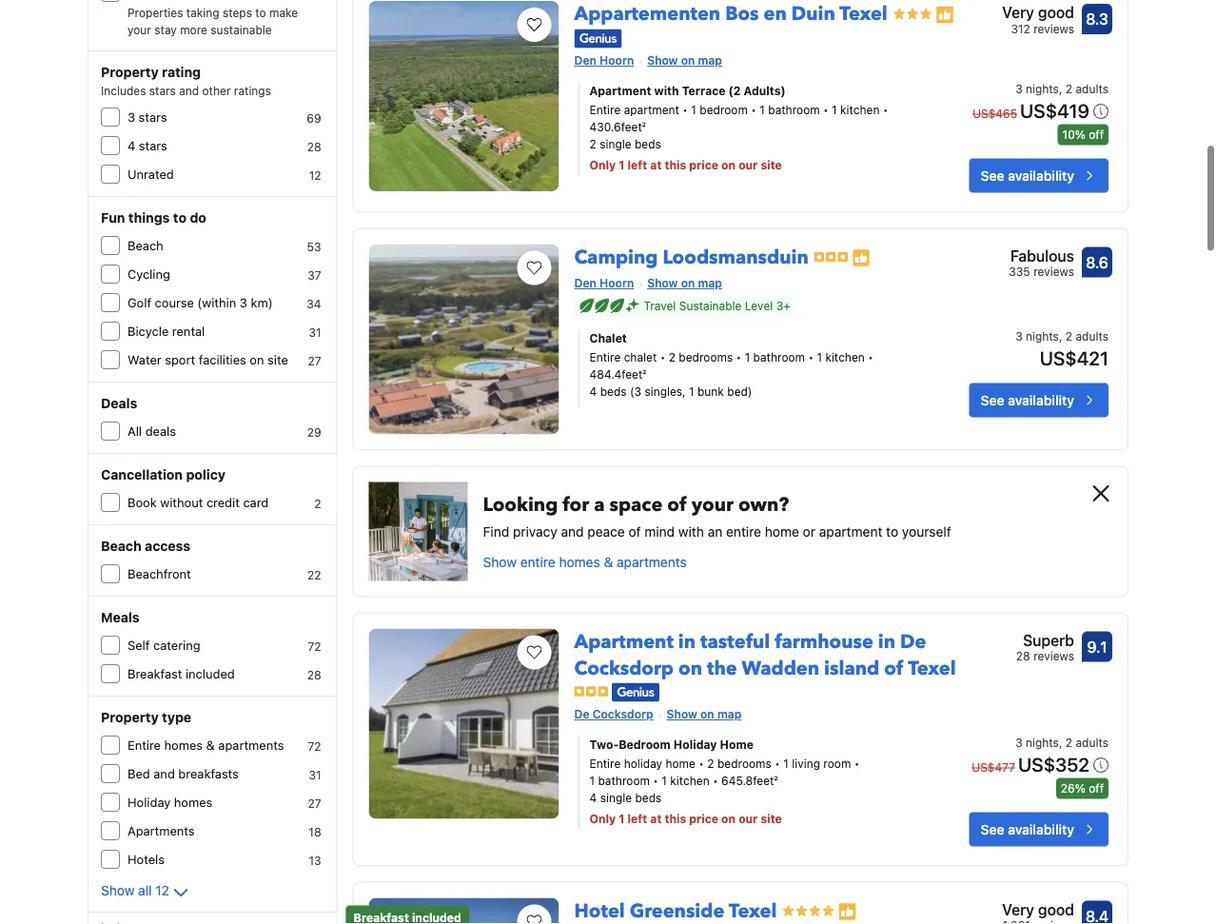 Task type: describe. For each thing, give the bounding box(es) containing it.
12 inside dropdown button
[[156, 883, 169, 899]]

living
[[792, 758, 821, 771]]

looking
[[483, 492, 558, 518]]

(3
[[630, 385, 642, 398]]

includes
[[101, 84, 146, 97]]

cycling
[[128, 267, 170, 281]]

1 vertical spatial cocksdorp
[[593, 708, 654, 721]]

& inside button
[[604, 554, 614, 570]]

den for camping loodsmansduin
[[575, 276, 597, 290]]

availability for texel
[[1009, 167, 1075, 183]]

28 for breakfast included
[[307, 668, 321, 682]]

22
[[308, 568, 321, 582]]

water sport facilities on site
[[128, 353, 288, 367]]

see availability for texel
[[981, 167, 1075, 183]]

beds inside chalet entire chalet • 2 bedrooms • 1 bathroom • 1 kitchen • 484.4feet² 4 beds (3 singles, 1 bunk bed)
[[601, 385, 627, 398]]

with inside apartment with terrace (2 adults) entire apartment • 1 bedroom • 1 bathroom • 1 kitchen • 430.6feet² 2 single beds only 1 left at this price on our site
[[655, 84, 680, 97]]

on down camping loodsmansduin
[[681, 276, 695, 290]]

looking for a space of your own? find privacy and peace of mind with an entire home or apartment to yourself
[[483, 492, 952, 539]]

scored 8.3 element
[[1083, 4, 1113, 34]]

2 see from the top
[[981, 392, 1005, 408]]

apartment in tasteful farmhouse in de cocksdorp on the wadden island of texel image
[[369, 629, 559, 819]]

entire inside button
[[521, 554, 556, 570]]

homes inside button
[[559, 554, 601, 570]]

, for apartment in tasteful farmhouse in de cocksdorp on the wadden island of texel
[[1060, 737, 1063, 750]]

2 inside two-bedroom holiday home entire holiday home • 2 bedrooms • 1 living room • 1 bathroom • 1 kitchen • 645.8feet² 4 single beds only 1 left at this price on our site
[[708, 758, 715, 771]]

map for loodsmansduin
[[698, 276, 723, 290]]

space
[[610, 492, 663, 518]]

scored 9.1 element
[[1083, 632, 1113, 662]]

very good 312 reviews
[[1003, 3, 1075, 35]]

1 vertical spatial &
[[206, 738, 215, 753]]

to inside properties taking steps to make your stay more sustainable
[[255, 6, 266, 19]]

meals
[[101, 610, 140, 626]]

us$421
[[1041, 347, 1109, 369]]

property rating includes stars and other ratings
[[101, 64, 271, 97]]

deals
[[145, 424, 176, 439]]

3+
[[777, 299, 791, 313]]

your for stay
[[128, 23, 151, 36]]

show on map for loodsmansduin
[[648, 276, 723, 290]]

8.6
[[1087, 253, 1109, 271]]

price inside two-bedroom holiday home entire holiday home • 2 bedrooms • 1 living room • 1 bathroom • 1 kitchen • 645.8feet² 4 single beds only 1 left at this price on our site
[[690, 813, 719, 826]]

34
[[307, 297, 321, 310]]

2 right the card
[[315, 497, 321, 510]]

rating
[[162, 64, 201, 80]]

2 inside apartment with terrace (2 adults) entire apartment • 1 bedroom • 1 bathroom • 1 kitchen • 430.6feet² 2 single beds only 1 left at this price on our site
[[590, 137, 597, 151]]

holiday inside two-bedroom holiday home entire holiday home • 2 bedrooms • 1 living room • 1 bathroom • 1 kitchen • 645.8feet² 4 single beds only 1 left at this price on our site
[[674, 739, 718, 752]]

stars for 4 stars
[[139, 139, 167, 153]]

335
[[1010, 265, 1031, 278]]

this inside two-bedroom holiday home entire holiday home • 2 bedrooms • 1 living room • 1 bathroom • 1 kitchen • 645.8feet² 4 single beds only 1 left at this price on our site
[[665, 813, 687, 826]]

good for very good
[[1039, 901, 1075, 919]]

yourself
[[903, 524, 952, 539]]

2 see availability link from the top
[[970, 383, 1109, 417]]

facilities
[[199, 353, 246, 367]]

self
[[128, 638, 150, 653]]

us$477
[[973, 761, 1016, 775]]

430.6feet²
[[590, 120, 646, 134]]

on down the
[[701, 708, 715, 721]]

the
[[707, 655, 738, 682]]

69
[[307, 111, 321, 125]]

policy
[[186, 467, 226, 483]]

us$465
[[973, 107, 1018, 120]]

two-bedroom holiday home link
[[590, 737, 912, 754]]

appartementen bos en duin texel image
[[369, 1, 559, 191]]

show on map for bos
[[648, 54, 723, 67]]

entire homes & apartments
[[128, 738, 284, 753]]

fabulous 335 reviews
[[1010, 246, 1075, 278]]

map for bos
[[698, 54, 723, 67]]

show entire homes & apartments
[[483, 554, 687, 570]]

bathroom inside two-bedroom holiday home entire holiday home • 2 bedrooms • 1 living room • 1 bathroom • 1 kitchen • 645.8feet² 4 single beds only 1 left at this price on our site
[[598, 775, 650, 788]]

adults for apartment in tasteful farmhouse in de cocksdorp on the wadden island of texel
[[1076, 737, 1109, 750]]

single inside two-bedroom holiday home entire holiday home • 2 bedrooms • 1 living room • 1 bathroom • 1 kitchen • 645.8feet² 4 single beds only 1 left at this price on our site
[[601, 792, 632, 805]]

reviews for apartment in tasteful farmhouse in de cocksdorp on the wadden island of texel
[[1034, 650, 1075, 663]]

0 horizontal spatial texel
[[840, 1, 888, 27]]

apartment in tasteful farmhouse in de cocksdorp on the wadden island of texel
[[575, 629, 957, 682]]

farmhouse
[[775, 629, 874, 655]]

own?
[[739, 492, 790, 518]]

property type
[[101, 710, 192, 726]]

looking for a space of your own? image
[[369, 482, 468, 581]]

bos
[[726, 1, 759, 27]]

camping
[[575, 244, 658, 270]]

more
[[180, 23, 208, 36]]

stars inside property rating includes stars and other ratings
[[149, 84, 176, 97]]

3 stars
[[128, 110, 167, 124]]

4 inside chalet entire chalet • 2 bedrooms • 1 bathroom • 1 kitchen • 484.4feet² 4 beds (3 singles, 1 bunk bed)
[[590, 385, 597, 398]]

a
[[594, 492, 605, 518]]

bicycle rental
[[128, 324, 205, 339]]

(2
[[729, 84, 741, 97]]

your for own?
[[692, 492, 734, 518]]

km)
[[251, 296, 273, 310]]

very good
[[1003, 901, 1075, 919]]

bedroom
[[619, 739, 671, 752]]

on up 'terrace'
[[681, 54, 695, 67]]

0 horizontal spatial and
[[154, 767, 175, 781]]

3 nights , 2 adults for apartment in tasteful farmhouse in de cocksdorp on the wadden island of texel
[[1016, 737, 1109, 750]]

catering
[[153, 638, 200, 653]]

2 in from the left
[[879, 629, 896, 655]]

type
[[162, 710, 192, 726]]

nights for apartment in tasteful farmhouse in de cocksdorp on the wadden island of texel
[[1027, 737, 1060, 750]]

appartementen
[[575, 1, 721, 27]]

, for appartementen bos en duin texel
[[1060, 82, 1063, 96]]

very for very good 312 reviews
[[1003, 3, 1035, 21]]

course
[[155, 296, 194, 310]]

1 horizontal spatial of
[[668, 492, 687, 518]]

level
[[745, 299, 773, 313]]

27 for water sport facilities on site
[[308, 354, 321, 368]]

other
[[202, 84, 231, 97]]

two-
[[590, 739, 619, 752]]

superb 28 reviews
[[1017, 631, 1075, 663]]

map for in
[[718, 708, 742, 721]]

kitchen inside chalet entire chalet • 2 bedrooms • 1 bathroom • 1 kitchen • 484.4feet² 4 beds (3 singles, 1 bunk bed)
[[826, 351, 865, 364]]

cocksdorp inside apartment in tasteful farmhouse in de cocksdorp on the wadden island of texel
[[575, 655, 674, 682]]

fabulous element
[[1010, 244, 1075, 267]]

de cocksdorp
[[575, 708, 654, 721]]

off for apartment in tasteful farmhouse in de cocksdorp on the wadden island of texel
[[1090, 782, 1105, 796]]

homes for holiday homes
[[174, 796, 213, 810]]

beachfront
[[128, 567, 191, 581]]

water
[[128, 353, 162, 367]]

us$419
[[1021, 99, 1090, 122]]

18
[[309, 826, 321, 839]]

on right facilities
[[250, 353, 264, 367]]

3 down includes
[[128, 110, 135, 124]]

home
[[720, 739, 754, 752]]

at inside apartment with terrace (2 adults) entire apartment • 1 bedroom • 1 bathroom • 1 kitchen • 430.6feet² 2 single beds only 1 left at this price on our site
[[651, 158, 662, 172]]

de inside apartment in tasteful farmhouse in de cocksdorp on the wadden island of texel
[[901, 629, 927, 655]]

3 left 'km)'
[[240, 296, 247, 310]]

show all 12 button
[[101, 882, 192, 905]]

all
[[128, 424, 142, 439]]

72 for meals
[[308, 640, 321, 653]]

kitchen inside two-bedroom holiday home entire holiday home • 2 bedrooms • 1 living room • 1 bathroom • 1 kitchen • 645.8feet² 4 single beds only 1 left at this price on our site
[[671, 775, 710, 788]]

only inside two-bedroom holiday home entire holiday home • 2 bedrooms • 1 living room • 1 bathroom • 1 kitchen • 645.8feet² 4 single beds only 1 left at this price on our site
[[590, 813, 616, 826]]

chalet entire chalet • 2 bedrooms • 1 bathroom • 1 kitchen • 484.4feet² 4 beds (3 singles, 1 bunk bed)
[[590, 332, 874, 398]]

travel sustainable level 3+
[[644, 299, 791, 313]]

312
[[1012, 22, 1031, 35]]

hoorn for camping
[[600, 276, 634, 290]]

0 horizontal spatial holiday
[[128, 796, 171, 810]]

10% off
[[1063, 128, 1105, 141]]

tasteful
[[701, 629, 771, 655]]

entire down property type
[[128, 738, 161, 753]]

484.4feet²
[[590, 368, 647, 381]]

all
[[138, 883, 152, 899]]

and inside property rating includes stars and other ratings
[[179, 84, 199, 97]]

bed
[[128, 767, 150, 781]]

mind
[[645, 524, 675, 539]]

entire inside looking for a space of your own? find privacy and peace of mind with an entire home or apartment to yourself
[[727, 524, 762, 539]]

chalet
[[624, 351, 657, 364]]

our inside apartment with terrace (2 adults) entire apartment • 1 bedroom • 1 bathroom • 1 kitchen • 430.6feet² 2 single beds only 1 left at this price on our site
[[739, 158, 758, 172]]

book
[[128, 496, 157, 510]]

0 horizontal spatial de
[[575, 708, 590, 721]]

53
[[307, 240, 321, 253]]

show all 12
[[101, 883, 169, 899]]

cancellation
[[101, 467, 183, 483]]

good for very good 312 reviews
[[1039, 3, 1075, 21]]

peace
[[588, 524, 625, 539]]

duin
[[792, 1, 836, 27]]

beach for beach
[[128, 239, 163, 253]]

appartementen bos en duin texel
[[575, 1, 888, 27]]

superb element
[[1017, 629, 1075, 652]]

bed and breakfasts
[[128, 767, 239, 781]]

see availability link for texel
[[970, 158, 1109, 193]]



Task type: vqa. For each thing, say whether or not it's contained in the screenshot.
asked
no



Task type: locate. For each thing, give the bounding box(es) containing it.
very inside very good 312 reviews
[[1003, 3, 1035, 21]]

to inside looking for a space of your own? find privacy and peace of mind with an entire home or apartment to yourself
[[887, 524, 899, 539]]

entire inside apartment with terrace (2 adults) entire apartment • 1 bedroom • 1 bathroom • 1 kitchen • 430.6feet² 2 single beds only 1 left at this price on our site
[[590, 103, 621, 116]]

with left 'terrace'
[[655, 84, 680, 97]]

1 this from the top
[[665, 158, 687, 172]]

2 vertical spatial 4
[[590, 792, 597, 805]]

3 availability from the top
[[1009, 822, 1075, 838]]

bathroom down holiday
[[598, 775, 650, 788]]

den
[[575, 54, 597, 67], [575, 276, 597, 290]]

3 reviews from the top
[[1034, 650, 1075, 663]]

nights inside 3 nights , 2 adults us$421
[[1027, 330, 1060, 343]]

show entire homes & apartments button
[[483, 553, 687, 572]]

your
[[128, 23, 151, 36], [692, 492, 734, 518]]

2 availability from the top
[[1009, 392, 1075, 408]]

2 vertical spatial show on map
[[667, 708, 742, 721]]

adults inside 3 nights , 2 adults us$421
[[1076, 330, 1109, 343]]

2 reviews from the top
[[1034, 265, 1075, 278]]

show up travel
[[648, 276, 678, 290]]

1 vertical spatial very
[[1003, 901, 1035, 919]]

1 vertical spatial 31
[[309, 768, 321, 782]]

1 adults from the top
[[1076, 82, 1109, 96]]

bedroom
[[700, 103, 748, 116]]

your inside properties taking steps to make your stay more sustainable
[[128, 23, 151, 36]]

3 adults from the top
[[1076, 737, 1109, 750]]

only
[[590, 158, 616, 172], [590, 813, 616, 826]]

2 vertical spatial to
[[887, 524, 899, 539]]

0 horizontal spatial of
[[629, 524, 641, 539]]

0 vertical spatial very
[[1003, 3, 1035, 21]]

sport
[[165, 353, 195, 367]]

apartments
[[617, 554, 687, 570], [218, 738, 284, 753]]

2 hoorn from the top
[[600, 276, 634, 290]]

27 for holiday homes
[[308, 797, 321, 810]]

our down 'bedroom'
[[739, 158, 758, 172]]

holiday down bed
[[128, 796, 171, 810]]

at inside two-bedroom holiday home entire holiday home • 2 bedrooms • 1 living room • 1 bathroom • 1 kitchen • 645.8feet² 4 single beds only 1 left at this price on our site
[[651, 813, 662, 826]]

holiday homes
[[128, 796, 213, 810]]

0 vertical spatial home
[[765, 524, 800, 539]]

0 vertical spatial apartment
[[624, 103, 680, 116]]

hoorn down camping
[[600, 276, 634, 290]]

of inside apartment in tasteful farmhouse in de cocksdorp on the wadden island of texel
[[885, 655, 904, 682]]

hoorn
[[600, 54, 634, 67], [600, 276, 634, 290]]

adults)
[[744, 84, 786, 97]]

see availability link down us$421
[[970, 383, 1109, 417]]

3 up us$465 on the top of the page
[[1016, 82, 1023, 96]]

show down appartementen
[[648, 54, 678, 67]]

bathroom down chalet "link"
[[754, 351, 806, 364]]

left inside two-bedroom holiday home entire holiday home • 2 bedrooms • 1 living room • 1 bathroom • 1 kitchen • 645.8feet² 4 single beds only 1 left at this price on our site
[[628, 813, 648, 826]]

texel inside apartment in tasteful farmhouse in de cocksdorp on the wadden island of texel
[[909, 655, 957, 682]]

make
[[270, 6, 298, 19]]

3 see from the top
[[981, 822, 1005, 838]]

bathroom
[[769, 103, 821, 116], [754, 351, 806, 364], [598, 775, 650, 788]]

0 vertical spatial apartment
[[590, 84, 652, 97]]

reviews down the fabulous
[[1034, 265, 1075, 278]]

sustainable
[[680, 299, 742, 313]]

to
[[255, 6, 266, 19], [173, 210, 187, 226], [887, 524, 899, 539]]

1 vertical spatial de
[[575, 708, 590, 721]]

us$352
[[1019, 754, 1090, 776]]

1 horizontal spatial in
[[879, 629, 896, 655]]

access
[[145, 538, 191, 554]]

appartementen bos en duin texel link
[[575, 0, 888, 27]]

2 vertical spatial reviews
[[1034, 650, 1075, 663]]

property for property rating includes stars and other ratings
[[101, 64, 159, 80]]

beds down holiday
[[636, 792, 662, 805]]

reviews inside superb 28 reviews
[[1034, 650, 1075, 663]]

2 vertical spatial nights
[[1027, 737, 1060, 750]]

camping loodsmansduin
[[575, 244, 809, 270]]

1 our from the top
[[739, 158, 758, 172]]

1 vertical spatial your
[[692, 492, 734, 518]]

1 vertical spatial apartment
[[820, 524, 883, 539]]

only inside apartment with terrace (2 adults) entire apartment • 1 bedroom • 1 bathroom • 1 kitchen • 430.6feet² 2 single beds only 1 left at this price on our site
[[590, 158, 616, 172]]

bedrooms up bunk
[[679, 351, 733, 364]]

genius discounts available at this property. image
[[575, 29, 622, 48], [575, 29, 622, 48], [612, 683, 660, 702], [612, 683, 660, 702]]

homes
[[559, 554, 601, 570], [164, 738, 203, 753], [174, 796, 213, 810]]

, up the us$352
[[1060, 737, 1063, 750]]

of up mind
[[668, 492, 687, 518]]

show on map for in
[[667, 708, 742, 721]]

our inside two-bedroom holiday home entire holiday home • 2 bedrooms • 1 living room • 1 bathroom • 1 kitchen • 645.8feet² 4 single beds only 1 left at this price on our site
[[739, 813, 758, 826]]

with
[[655, 84, 680, 97], [679, 524, 705, 539]]

or
[[803, 524, 816, 539]]

entire inside two-bedroom holiday home entire holiday home • 2 bedrooms • 1 living room • 1 bathroom • 1 kitchen • 645.8feet² 4 single beds only 1 left at this price on our site
[[590, 758, 621, 771]]

0 vertical spatial see
[[981, 167, 1005, 183]]

2 up us$419
[[1066, 82, 1073, 96]]

apartment up 430.6feet²
[[624, 103, 680, 116]]

, up us$419
[[1060, 82, 1063, 96]]

off for appartementen bos en duin texel
[[1090, 128, 1105, 141]]

2 27 from the top
[[308, 797, 321, 810]]

26%
[[1062, 782, 1086, 796]]

1 vertical spatial beds
[[601, 385, 627, 398]]

4 down '484.4feet²'
[[590, 385, 597, 398]]

2 horizontal spatial and
[[561, 524, 584, 539]]

entire inside chalet entire chalet • 2 bedrooms • 1 bathroom • 1 kitchen • 484.4feet² 4 beds (3 singles, 1 bunk bed)
[[590, 351, 621, 364]]

nights for appartementen bos en duin texel
[[1027, 82, 1060, 96]]

1 31 from the top
[[309, 326, 321, 339]]

0 horizontal spatial entire
[[521, 554, 556, 570]]

site right facilities
[[268, 353, 288, 367]]

0 vertical spatial see availability
[[981, 167, 1075, 183]]

2 72 from the top
[[308, 740, 321, 753]]

645.8feet²
[[722, 775, 778, 788]]

0 vertical spatial 28
[[307, 140, 321, 153]]

wadden
[[742, 655, 820, 682]]

den for appartementen bos en duin texel
[[575, 54, 597, 67]]

kitchen inside apartment with terrace (2 adults) entire apartment • 1 bedroom • 1 bathroom • 1 kitchen • 430.6feet² 2 single beds only 1 left at this price on our site
[[841, 103, 880, 116]]

1 den hoorn from the top
[[575, 54, 634, 67]]

nights
[[1027, 82, 1060, 96], [1027, 330, 1060, 343], [1027, 737, 1060, 750]]

, inside 3 nights , 2 adults us$421
[[1060, 330, 1063, 343]]

den hoorn down camping
[[575, 276, 634, 290]]

2 3 nights , 2 adults from the top
[[1016, 737, 1109, 750]]

very left scored 8.4 element
[[1003, 901, 1035, 919]]

4 stars
[[128, 139, 167, 153]]

see for texel
[[981, 167, 1005, 183]]

texel right the island
[[909, 655, 957, 682]]

3 see availability from the top
[[981, 822, 1075, 838]]

hoorn for appartementen
[[600, 54, 634, 67]]

2 den hoorn from the top
[[575, 276, 634, 290]]

breakfasts
[[178, 767, 239, 781]]

27
[[308, 354, 321, 368], [308, 797, 321, 810]]

stars down rating
[[149, 84, 176, 97]]

2 good from the top
[[1039, 901, 1075, 919]]

1 horizontal spatial &
[[604, 554, 614, 570]]

1 vertical spatial 12
[[156, 883, 169, 899]]

beach down things
[[128, 239, 163, 253]]

holiday
[[674, 739, 718, 752], [128, 796, 171, 810]]

adults for appartementen bos en duin texel
[[1076, 82, 1109, 96]]

2 inside chalet entire chalet • 2 bedrooms • 1 bathroom • 1 kitchen • 484.4feet² 4 beds (3 singles, 1 bunk bed)
[[669, 351, 676, 364]]

1 horizontal spatial texel
[[909, 655, 957, 682]]

two-bedroom holiday home entire holiday home • 2 bedrooms • 1 living room • 1 bathroom • 1 kitchen • 645.8feet² 4 single beds only 1 left at this price on our site
[[590, 739, 860, 826]]

for
[[563, 492, 590, 518]]

0 vertical spatial cocksdorp
[[575, 655, 674, 682]]

0 vertical spatial den
[[575, 54, 597, 67]]

this property is part of our preferred partner programme. it is committed to providing commendable service and good value. it will pay us a higher commission if you make a booking. image
[[838, 903, 857, 922], [838, 903, 857, 922]]

0 vertical spatial beds
[[635, 137, 662, 151]]

1 vertical spatial stars
[[139, 110, 167, 124]]

sustainable
[[211, 23, 272, 36]]

12 right all at the bottom left of the page
[[156, 883, 169, 899]]

1 horizontal spatial home
[[765, 524, 800, 539]]

1 at from the top
[[651, 158, 662, 172]]

beach for beach access
[[101, 538, 142, 554]]

3 nights from the top
[[1027, 737, 1060, 750]]

cocksdorp up de cocksdorp
[[575, 655, 674, 682]]

0 horizontal spatial 12
[[156, 883, 169, 899]]

deals
[[101, 396, 138, 411]]

singles,
[[645, 385, 686, 398]]

1 vertical spatial left
[[628, 813, 648, 826]]

0 horizontal spatial in
[[679, 629, 696, 655]]

site inside apartment with terrace (2 adults) entire apartment • 1 bedroom • 1 bathroom • 1 kitchen • 430.6feet² 2 single beds only 1 left at this price on our site
[[761, 158, 783, 172]]

see availability down 3 nights , 2 adults us$421
[[981, 392, 1075, 408]]

29
[[307, 426, 321, 439]]

travel
[[644, 299, 676, 313]]

show on map up 'terrace'
[[648, 54, 723, 67]]

left inside apartment with terrace (2 adults) entire apartment • 1 bedroom • 1 bathroom • 1 kitchen • 430.6feet² 2 single beds only 1 left at this price on our site
[[628, 158, 648, 172]]

0 vertical spatial property
[[101, 64, 159, 80]]

1 good from the top
[[1039, 3, 1075, 21]]

den down camping
[[575, 276, 597, 290]]

2 property from the top
[[101, 710, 159, 726]]

very good element for scored 8.3 element
[[1003, 1, 1075, 24]]

0 vertical spatial 31
[[309, 326, 321, 339]]

island
[[825, 655, 880, 682]]

on inside two-bedroom holiday home entire holiday home • 2 bedrooms • 1 living room • 1 bathroom • 1 kitchen • 645.8feet² 4 single beds only 1 left at this price on our site
[[722, 813, 736, 826]]

& down peace
[[604, 554, 614, 570]]

reviews down the superb
[[1034, 650, 1075, 663]]

1 vertical spatial site
[[268, 353, 288, 367]]

27 up 18
[[308, 797, 321, 810]]

0 vertical spatial 27
[[308, 354, 321, 368]]

1 vertical spatial den
[[575, 276, 597, 290]]

0 vertical spatial holiday
[[674, 739, 718, 752]]

31 down 34
[[309, 326, 321, 339]]

apartment for apartment
[[590, 84, 652, 97]]

8.3
[[1087, 10, 1109, 28]]

1 vertical spatial single
[[601, 792, 632, 805]]

3 see availability link from the top
[[970, 813, 1109, 847]]

2 31 from the top
[[309, 768, 321, 782]]

cocksdorp up two- in the bottom of the page
[[593, 708, 654, 721]]

den up 430.6feet²
[[575, 54, 597, 67]]

1 vertical spatial this
[[665, 813, 687, 826]]

without
[[160, 496, 203, 510]]

1 vertical spatial 28
[[1017, 650, 1031, 663]]

do
[[190, 210, 207, 226]]

nights up us$419
[[1027, 82, 1060, 96]]

2 vertical spatial bathroom
[[598, 775, 650, 788]]

0 vertical spatial and
[[179, 84, 199, 97]]

self catering
[[128, 638, 200, 653]]

1 , from the top
[[1060, 82, 1063, 96]]

2 vertical spatial adults
[[1076, 737, 1109, 750]]

site inside two-bedroom holiday home entire holiday home • 2 bedrooms • 1 living room • 1 bathroom • 1 kitchen • 645.8feet² 4 single beds only 1 left at this price on our site
[[761, 813, 783, 826]]

beds down 430.6feet²
[[635, 137, 662, 151]]

to left make
[[255, 6, 266, 19]]

only down 430.6feet²
[[590, 158, 616, 172]]

2 adults from the top
[[1076, 330, 1109, 343]]

1 vertical spatial 3 nights , 2 adults
[[1016, 737, 1109, 750]]

book without credit card
[[128, 496, 269, 510]]

1 vertical spatial with
[[679, 524, 705, 539]]

1 see availability from the top
[[981, 167, 1075, 183]]

2 price from the top
[[690, 813, 719, 826]]

adults up the us$352
[[1076, 737, 1109, 750]]

bunk
[[698, 385, 725, 398]]

with inside looking for a space of your own? find privacy and peace of mind with an entire home or apartment to yourself
[[679, 524, 705, 539]]

very good link
[[995, 891, 1113, 925]]

off right 10%
[[1090, 128, 1105, 141]]

2 vertical spatial 28
[[307, 668, 321, 682]]

of for a
[[629, 524, 641, 539]]

all deals
[[128, 424, 176, 439]]

terrace
[[682, 84, 726, 97]]

see availability for in
[[981, 822, 1075, 838]]

homes for entire homes & apartments
[[164, 738, 203, 753]]

and inside looking for a space of your own? find privacy and peace of mind with an entire home or apartment to yourself
[[561, 524, 584, 539]]

12 down 69
[[309, 169, 321, 182]]

1 72 from the top
[[308, 640, 321, 653]]

3 nights , 2 adults for appartementen bos en duin texel
[[1016, 82, 1109, 96]]

1 hoorn from the top
[[600, 54, 634, 67]]

1 horizontal spatial de
[[901, 629, 927, 655]]

this inside apartment with terrace (2 adults) entire apartment • 1 bedroom • 1 bathroom • 1 kitchen • 430.6feet² 2 single beds only 1 left at this price on our site
[[665, 158, 687, 172]]

to left yourself
[[887, 524, 899, 539]]

2 see availability from the top
[[981, 392, 1075, 408]]

show down find at the left bottom of the page
[[483, 554, 517, 570]]

homes down bed and breakfasts
[[174, 796, 213, 810]]

1 property from the top
[[101, 64, 159, 80]]

0 vertical spatial apartments
[[617, 554, 687, 570]]

beds inside two-bedroom holiday home entire holiday home • 2 bedrooms • 1 living room • 1 bathroom • 1 kitchen • 645.8feet² 4 single beds only 1 left at this price on our site
[[636, 792, 662, 805]]

1 very good element from the top
[[1003, 1, 1075, 24]]

of for tasteful
[[885, 655, 904, 682]]

2 only from the top
[[590, 813, 616, 826]]

72 for property type
[[308, 740, 321, 753]]

see for in
[[981, 822, 1005, 838]]

0 vertical spatial site
[[761, 158, 783, 172]]

reviews inside fabulous 335 reviews
[[1034, 265, 1075, 278]]

apartment inside apartment in tasteful farmhouse in de cocksdorp on the wadden island of texel
[[575, 629, 674, 655]]

holiday left home
[[674, 739, 718, 752]]

2 vertical spatial see availability link
[[970, 813, 1109, 847]]

breakfast
[[128, 667, 182, 681]]

2 very good element from the top
[[1003, 899, 1075, 921]]

2 vertical spatial site
[[761, 813, 783, 826]]

1 horizontal spatial 12
[[309, 169, 321, 182]]

2 up the us$352
[[1066, 737, 1073, 750]]

room
[[824, 758, 852, 771]]

28 for 4 stars
[[307, 140, 321, 153]]

1 nights from the top
[[1027, 82, 1060, 96]]

1 vertical spatial good
[[1039, 901, 1075, 919]]

0 horizontal spatial to
[[173, 210, 187, 226]]

1 vertical spatial beach
[[101, 538, 142, 554]]

privacy
[[513, 524, 558, 539]]

very for very good
[[1003, 901, 1035, 919]]

4 down the 3 stars at the left
[[128, 139, 136, 153]]

27 down 34
[[308, 354, 321, 368]]

show for apartment
[[667, 708, 698, 721]]

13
[[309, 854, 321, 867]]

apartment with terrace (2 adults) entire apartment • 1 bedroom • 1 bathroom • 1 kitchen • 430.6feet² 2 single beds only 1 left at this price on our site
[[590, 84, 889, 172]]

golf
[[128, 296, 151, 310]]

apartment
[[624, 103, 680, 116], [820, 524, 883, 539]]

2 very from the top
[[1003, 901, 1035, 919]]

1 vertical spatial 4
[[590, 385, 597, 398]]

stars up the "unrated"
[[139, 139, 167, 153]]

reviews inside very good 312 reviews
[[1034, 22, 1075, 35]]

1 vertical spatial off
[[1090, 782, 1105, 796]]

very good element
[[1003, 1, 1075, 24], [1003, 899, 1075, 921]]

see availability down 26%
[[981, 822, 1075, 838]]

2 , from the top
[[1060, 330, 1063, 343]]

31 for bicycle rental
[[309, 326, 321, 339]]

see availability link
[[970, 158, 1109, 193], [970, 383, 1109, 417], [970, 813, 1109, 847]]

apartments inside button
[[617, 554, 687, 570]]

2 single from the top
[[601, 792, 632, 805]]

camping loodsmansduin image
[[369, 244, 559, 435]]

loodsmansduin
[[663, 244, 809, 270]]

2 left from the top
[[628, 813, 648, 826]]

1 see availability link from the top
[[970, 158, 1109, 193]]

1 vertical spatial entire
[[521, 554, 556, 570]]

0 vertical spatial hoorn
[[600, 54, 634, 67]]

show for camping
[[648, 276, 678, 290]]

availability for in
[[1009, 822, 1075, 838]]

adults up us$419
[[1076, 82, 1109, 96]]

home right holiday
[[666, 758, 696, 771]]

reviews for camping loodsmansduin
[[1034, 265, 1075, 278]]

den hoorn for camping loodsmansduin
[[575, 276, 634, 290]]

0 vertical spatial bedrooms
[[679, 351, 733, 364]]

0 horizontal spatial your
[[128, 23, 151, 36]]

bedrooms inside chalet entire chalet • 2 bedrooms • 1 bathroom • 1 kitchen • 484.4feet² 4 beds (3 singles, 1 bunk bed)
[[679, 351, 733, 364]]

site
[[761, 158, 783, 172], [268, 353, 288, 367], [761, 813, 783, 826]]

see
[[981, 167, 1005, 183], [981, 392, 1005, 408], [981, 822, 1005, 838]]

hoorn down appartementen
[[600, 54, 634, 67]]

de
[[901, 629, 927, 655], [575, 708, 590, 721]]

see availability link down 26%
[[970, 813, 1109, 847]]

1 horizontal spatial and
[[179, 84, 199, 97]]

show inside dropdown button
[[101, 883, 135, 899]]

bathroom inside apartment with terrace (2 adults) entire apartment • 1 bedroom • 1 bathroom • 1 kitchen • 430.6feet² 2 single beds only 1 left at this price on our site
[[769, 103, 821, 116]]

1 horizontal spatial apartments
[[617, 554, 687, 570]]

2 nights from the top
[[1027, 330, 1060, 343]]

den hoorn down appartementen
[[575, 54, 634, 67]]

1 3 nights , 2 adults from the top
[[1016, 82, 1109, 96]]

0 vertical spatial 12
[[309, 169, 321, 182]]

2 off from the top
[[1090, 782, 1105, 796]]

1 in from the left
[[679, 629, 696, 655]]

1 price from the top
[[690, 158, 719, 172]]

and right bed
[[154, 767, 175, 781]]

2 inside 3 nights , 2 adults us$421
[[1066, 330, 1073, 343]]

home
[[765, 524, 800, 539], [666, 758, 696, 771]]

left
[[628, 158, 648, 172], [628, 813, 648, 826]]

den hoorn for appartementen bos en duin texel
[[575, 54, 634, 67]]

3 inside 3 nights , 2 adults us$421
[[1016, 330, 1023, 343]]

28 inside superb 28 reviews
[[1017, 650, 1031, 663]]

1 vertical spatial apartments
[[218, 738, 284, 753]]

golf course (within 3 km)
[[128, 296, 273, 310]]

31
[[309, 326, 321, 339], [309, 768, 321, 782]]

1 vertical spatial to
[[173, 210, 187, 226]]

apartment inside apartment with terrace (2 adults) entire apartment • 1 bedroom • 1 bathroom • 1 kitchen • 430.6feet² 2 single beds only 1 left at this price on our site
[[624, 103, 680, 116]]

beds down '484.4feet²'
[[601, 385, 627, 398]]

site down 645.8feet²
[[761, 813, 783, 826]]

0 vertical spatial your
[[128, 23, 151, 36]]

9.1
[[1088, 638, 1108, 656]]

property for property type
[[101, 710, 159, 726]]

entire
[[727, 524, 762, 539], [521, 554, 556, 570]]

show on map up home
[[667, 708, 742, 721]]

2 up us$421
[[1066, 330, 1073, 343]]

2 right "chalet"
[[669, 351, 676, 364]]

2 vertical spatial availability
[[1009, 822, 1075, 838]]

scored 8.4 element
[[1083, 901, 1113, 925]]

1 only from the top
[[590, 158, 616, 172]]

apartment inside apartment with terrace (2 adults) entire apartment • 1 bedroom • 1 bathroom • 1 kitchen • 430.6feet² 2 single beds only 1 left at this price on our site
[[590, 84, 652, 97]]

see availability link down 10%
[[970, 158, 1109, 193]]

of left mind
[[629, 524, 641, 539]]

bedrooms inside two-bedroom holiday home entire holiday home • 2 bedrooms • 1 living room • 1 bathroom • 1 kitchen • 645.8feet² 4 single beds only 1 left at this price on our site
[[718, 758, 772, 771]]

on inside apartment in tasteful farmhouse in de cocksdorp on the wadden island of texel
[[679, 655, 703, 682]]

this down bedroom
[[665, 813, 687, 826]]

entire down two- in the bottom of the page
[[590, 758, 621, 771]]

beds inside apartment with terrace (2 adults) entire apartment • 1 bedroom • 1 bathroom • 1 kitchen • 430.6feet² 2 single beds only 1 left at this price on our site
[[635, 137, 662, 151]]

very good element left scored 8.4 element
[[1003, 899, 1075, 921]]

and down for
[[561, 524, 584, 539]]

31 up 18
[[309, 768, 321, 782]]

3 nights , 2 adults up us$419
[[1016, 82, 1109, 96]]

3 up the us$352
[[1016, 737, 1023, 750]]

0 vertical spatial 4
[[128, 139, 136, 153]]

this property is part of our preferred partner programme. it is committed to providing commendable service and good value. it will pay us a higher commission if you make a booking. image
[[936, 5, 955, 24], [936, 5, 955, 24], [852, 248, 872, 268], [852, 248, 872, 268]]

map up sustainable on the top right
[[698, 276, 723, 290]]

rental
[[172, 324, 205, 339]]

stars for 3 stars
[[139, 110, 167, 124]]

show up bedroom
[[667, 708, 698, 721]]

0 vertical spatial map
[[698, 54, 723, 67]]

apartment in tasteful farmhouse in de cocksdorp on the wadden island of texel link
[[575, 621, 957, 682]]

stars
[[149, 84, 176, 97], [139, 110, 167, 124], [139, 139, 167, 153]]

0 vertical spatial left
[[628, 158, 648, 172]]

2 vertical spatial ,
[[1060, 737, 1063, 750]]

0 vertical spatial texel
[[840, 1, 888, 27]]

0 vertical spatial bathroom
[[769, 103, 821, 116]]

2 vertical spatial map
[[718, 708, 742, 721]]

holiday
[[624, 758, 663, 771]]

of right the island
[[885, 655, 904, 682]]

1 see from the top
[[981, 167, 1005, 183]]

0 vertical spatial adults
[[1076, 82, 1109, 96]]

1 vertical spatial nights
[[1027, 330, 1060, 343]]

home inside two-bedroom holiday home entire holiday home • 2 bedrooms • 1 living room • 1 bathroom • 1 kitchen • 645.8feet² 4 single beds only 1 left at this price on our site
[[666, 758, 696, 771]]

1 vertical spatial availability
[[1009, 392, 1075, 408]]

1 off from the top
[[1090, 128, 1105, 141]]

beach
[[128, 239, 163, 253], [101, 538, 142, 554]]

show on map down camping loodsmansduin
[[648, 276, 723, 290]]

map up home
[[718, 708, 742, 721]]

on inside apartment with terrace (2 adults) entire apartment • 1 bedroom • 1 bathroom • 1 kitchen • 430.6feet² 2 single beds only 1 left at this price on our site
[[722, 158, 736, 172]]

1 den from the top
[[575, 54, 597, 67]]

left down holiday
[[628, 813, 648, 826]]

3 nights , 2 adults
[[1016, 82, 1109, 96], [1016, 737, 1109, 750]]

apartments down mind
[[617, 554, 687, 570]]

price inside apartment with terrace (2 adults) entire apartment • 1 bedroom • 1 bathroom • 1 kitchen • 430.6feet² 2 single beds only 1 left at this price on our site
[[690, 158, 719, 172]]

1 vertical spatial see availability
[[981, 392, 1075, 408]]

1 horizontal spatial your
[[692, 492, 734, 518]]

home inside looking for a space of your own? find privacy and peace of mind with an entire home or apartment to yourself
[[765, 524, 800, 539]]

1 vertical spatial property
[[101, 710, 159, 726]]

good inside very good 312 reviews
[[1039, 3, 1075, 21]]

apartment right or
[[820, 524, 883, 539]]

entire down privacy
[[521, 554, 556, 570]]

0 horizontal spatial &
[[206, 738, 215, 753]]

scored 8.6 element
[[1083, 247, 1113, 277]]

2 down 430.6feet²
[[590, 137, 597, 151]]

reviews right 312
[[1034, 22, 1075, 35]]

3 , from the top
[[1060, 737, 1063, 750]]

3 nights , 2 adults up the us$352
[[1016, 737, 1109, 750]]

1 horizontal spatial entire
[[727, 524, 762, 539]]

2 den from the top
[[575, 276, 597, 290]]

apartment inside looking for a space of your own? find privacy and peace of mind with an entire home or apartment to yourself
[[820, 524, 883, 539]]

bathroom inside chalet entire chalet • 2 bedrooms • 1 bathroom • 1 kitchen • 484.4feet² 4 beds (3 singles, 1 bunk bed)
[[754, 351, 806, 364]]

property inside property rating includes stars and other ratings
[[101, 64, 159, 80]]

things
[[128, 210, 170, 226]]

1 vertical spatial 72
[[308, 740, 321, 753]]

1 horizontal spatial apartment
[[820, 524, 883, 539]]

only down two- in the bottom of the page
[[590, 813, 616, 826]]

0 horizontal spatial home
[[666, 758, 696, 771]]

31 for bed and breakfasts
[[309, 768, 321, 782]]

apartment for cocksdorp
[[575, 629, 674, 655]]

3 nights , 2 adults us$421
[[1016, 330, 1109, 369]]

apartment
[[590, 84, 652, 97], [575, 629, 674, 655]]

1 reviews from the top
[[1034, 22, 1075, 35]]

0 vertical spatial beach
[[128, 239, 163, 253]]

property up includes
[[101, 64, 159, 80]]

2 this from the top
[[665, 813, 687, 826]]

1 availability from the top
[[1009, 167, 1075, 183]]

your inside looking for a space of your own? find privacy and peace of mind with an entire home or apartment to yourself
[[692, 492, 734, 518]]

2 at from the top
[[651, 813, 662, 826]]

2 vertical spatial kitchen
[[671, 775, 710, 788]]

4 inside two-bedroom holiday home entire holiday home • 2 bedrooms • 1 living room • 1 bathroom • 1 kitchen • 645.8feet² 4 single beds only 1 left at this price on our site
[[590, 792, 597, 805]]

at up camping loodsmansduin link
[[651, 158, 662, 172]]

at
[[651, 158, 662, 172], [651, 813, 662, 826]]

4 down two- in the bottom of the page
[[590, 792, 597, 805]]

very good element for scored 8.4 element
[[1003, 899, 1075, 921]]

availability down us$421
[[1009, 392, 1075, 408]]

72 up 18
[[308, 740, 321, 753]]

availability down 26%
[[1009, 822, 1075, 838]]

1 horizontal spatial holiday
[[674, 739, 718, 752]]

see availability link for in
[[970, 813, 1109, 847]]

0 vertical spatial to
[[255, 6, 266, 19]]

adults up us$421
[[1076, 330, 1109, 343]]

0 vertical spatial very good element
[[1003, 1, 1075, 24]]

with left an
[[679, 524, 705, 539]]

unrated
[[128, 167, 174, 181]]

1 27 from the top
[[308, 354, 321, 368]]

very inside 'element'
[[1003, 901, 1035, 919]]

stay
[[155, 23, 177, 36]]

apartment with terrace (2 adults) link
[[590, 82, 912, 99]]

very good element left 8.3
[[1003, 1, 1075, 24]]

0 vertical spatial stars
[[149, 84, 176, 97]]

1 very from the top
[[1003, 3, 1035, 21]]

1 vertical spatial and
[[561, 524, 584, 539]]

1 single from the top
[[600, 137, 632, 151]]

2 vertical spatial stars
[[139, 139, 167, 153]]

apartments up breakfasts
[[218, 738, 284, 753]]

cancellation policy
[[101, 467, 226, 483]]

2 vertical spatial homes
[[174, 796, 213, 810]]

this down 'terrace'
[[665, 158, 687, 172]]

ratings
[[234, 84, 271, 97]]

show for appartementen
[[648, 54, 678, 67]]

show inside button
[[483, 554, 517, 570]]

single inside apartment with terrace (2 adults) entire apartment • 1 bedroom • 1 bathroom • 1 kitchen • 430.6feet² 2 single beds only 1 left at this price on our site
[[600, 137, 632, 151]]

1 left from the top
[[628, 158, 648, 172]]

2 our from the top
[[739, 813, 758, 826]]



